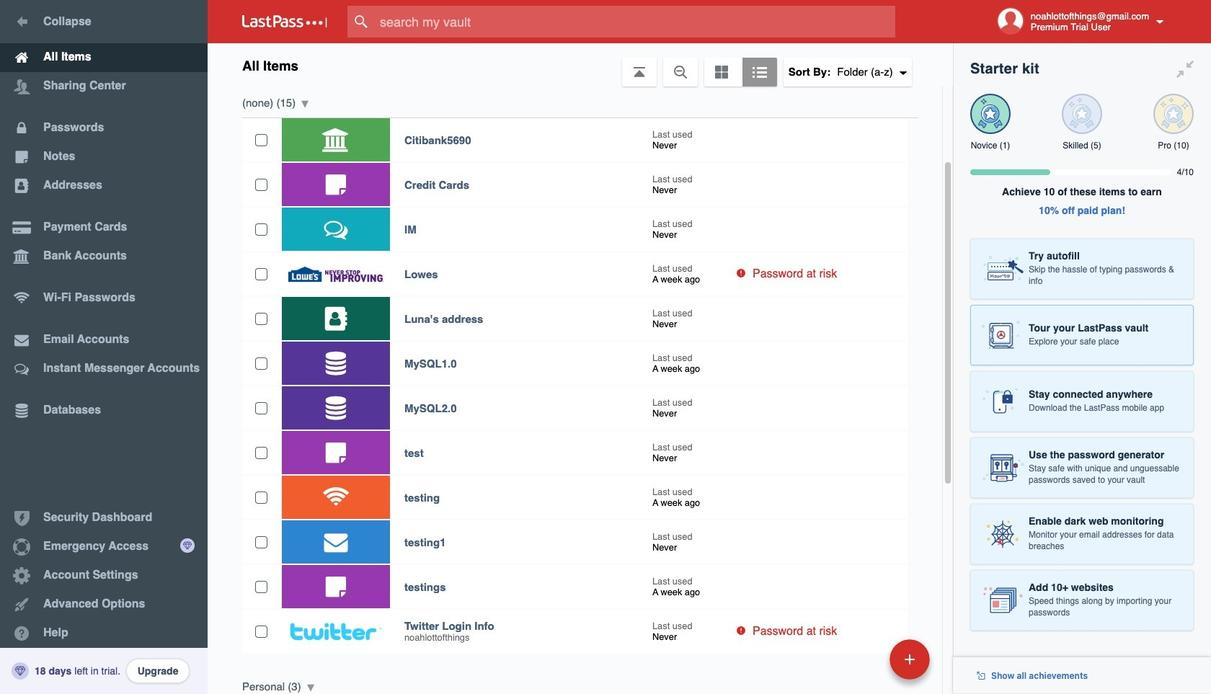Task type: locate. For each thing, give the bounding box(es) containing it.
vault options navigation
[[208, 43, 953, 87]]

Search search field
[[348, 6, 924, 37]]

search my vault text field
[[348, 6, 924, 37]]

new item navigation
[[791, 635, 939, 694]]



Task type: describe. For each thing, give the bounding box(es) containing it.
lastpass image
[[242, 15, 327, 28]]

new item element
[[791, 639, 935, 680]]

main navigation navigation
[[0, 0, 208, 694]]



Task type: vqa. For each thing, say whether or not it's contained in the screenshot.
'Dialog'
no



